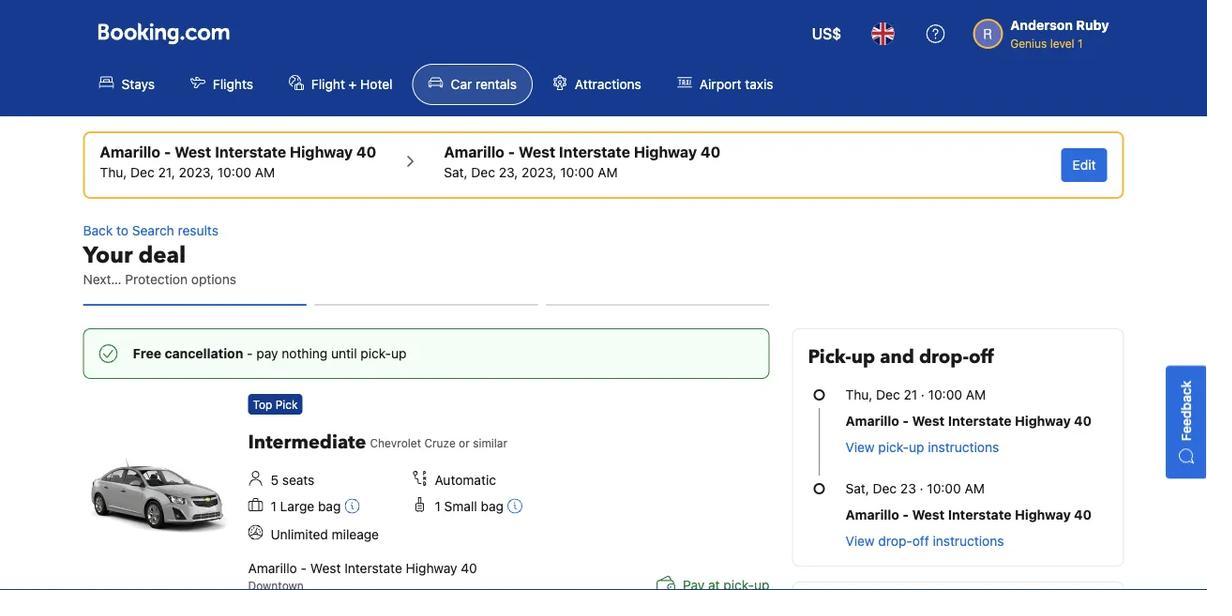Task type: locate. For each thing, give the bounding box(es) containing it.
pick-up date element
[[100, 163, 377, 182]]

flight + hotel
[[312, 76, 393, 92]]

seats
[[282, 473, 315, 488]]

10:00 down drop-off location element
[[560, 165, 595, 180]]

- left the pay
[[247, 346, 253, 361]]

40
[[357, 143, 377, 161], [701, 143, 721, 161], [1075, 413, 1092, 429], [1075, 507, 1092, 523], [461, 560, 478, 576]]

1 vertical spatial off
[[913, 534, 930, 549]]

1 horizontal spatial sat,
[[846, 481, 870, 496]]

1 horizontal spatial pick-
[[879, 440, 909, 455]]

instructions up sat, dec 23 · 10:00 am
[[928, 440, 1000, 455]]

2023, inside amarillo - west interstate highway 40 sat, dec 23, 2023, 10:00 am
[[522, 165, 557, 180]]

1
[[1078, 37, 1084, 50], [271, 499, 277, 514], [435, 499, 441, 514]]

· right 23 at the right
[[920, 481, 924, 496]]

10:00 inside amarillo - west interstate highway 40 thu, dec 21, 2023, 10:00 am
[[217, 165, 252, 180]]

west up '21,'
[[175, 143, 211, 161]]

1 inside anderson ruby genius level 1
[[1078, 37, 1084, 50]]

0 vertical spatial thu,
[[100, 165, 127, 180]]

up left the and
[[852, 344, 876, 370]]

1 vertical spatial sat,
[[846, 481, 870, 496]]

- down "unlimited"
[[301, 560, 307, 576]]

tooltip arial label image for 1 large bag
[[345, 499, 360, 514]]

am down pick-up location element
[[255, 165, 275, 180]]

flight + hotel link
[[273, 64, 409, 105]]

amarillo - west interstate highway 40 group down attractions link
[[444, 141, 721, 182]]

amarillo - west interstate highway 40
[[846, 413, 1092, 429], [846, 507, 1092, 523], [248, 560, 478, 576]]

interstate
[[215, 143, 286, 161], [559, 143, 631, 161], [948, 413, 1012, 429], [948, 507, 1012, 523], [345, 560, 402, 576]]

up inside button
[[909, 440, 925, 455]]

thu, left '21,'
[[100, 165, 127, 180]]

drop-
[[920, 344, 969, 370], [879, 534, 913, 549]]

0 vertical spatial instructions
[[928, 440, 1000, 455]]

to
[[116, 223, 129, 238]]

21
[[904, 387, 918, 403]]

bag left tooltip arial label image
[[481, 499, 504, 514]]

amarillo up 23,
[[444, 143, 505, 161]]

2 vertical spatial amarillo - west interstate highway 40
[[248, 560, 478, 576]]

sat, left 23,
[[444, 165, 468, 180]]

dec left '21,'
[[131, 165, 155, 180]]

0 vertical spatial ·
[[921, 387, 925, 403]]

attractions
[[575, 76, 642, 92]]

pay
[[257, 346, 278, 361]]

1 vertical spatial thu,
[[846, 387, 873, 403]]

amarillo - west interstate highway 40 down mileage
[[248, 560, 478, 576]]

· right 21
[[921, 387, 925, 403]]

1 horizontal spatial 2023,
[[522, 165, 557, 180]]

1 2023, from the left
[[179, 165, 214, 180]]

pick-
[[808, 344, 852, 370]]

interstate inside amarillo - west interstate highway 40 sat, dec 23, 2023, 10:00 am
[[559, 143, 631, 161]]

off
[[969, 344, 994, 370], [913, 534, 930, 549]]

dec left 21
[[877, 387, 901, 403]]

amarillo - west interstate highway 40 group down flights at top
[[100, 141, 377, 182]]

intermediate chevrolet cruze or similar
[[248, 430, 508, 456]]

amarillo - west interstate highway 40 up "view drop-off instructions"
[[846, 507, 1092, 523]]

dec left 23,
[[471, 165, 495, 180]]

am inside amarillo - west interstate highway 40 sat, dec 23, 2023, 10:00 am
[[598, 165, 618, 180]]

amarillo - west interstate highway 40 up view pick-up instructions
[[846, 413, 1092, 429]]

instructions down sat, dec 23 · 10:00 am
[[933, 534, 1005, 549]]

- up '21,'
[[164, 143, 171, 161]]

5 seats
[[271, 473, 315, 488]]

am
[[255, 165, 275, 180], [598, 165, 618, 180], [966, 387, 986, 403], [965, 481, 985, 496]]

ruby
[[1077, 17, 1110, 33]]

anderson
[[1011, 17, 1074, 33]]

interstate inside product card group
[[345, 560, 402, 576]]

0 vertical spatial view
[[846, 440, 875, 455]]

1 vertical spatial pick-
[[879, 440, 909, 455]]

1 vertical spatial ·
[[920, 481, 924, 496]]

- up 23,
[[508, 143, 515, 161]]

1 bag from the left
[[318, 499, 341, 514]]

off down sat, dec 23 · 10:00 am
[[913, 534, 930, 549]]

0 horizontal spatial 1
[[271, 499, 277, 514]]

10:00 down pick-up location element
[[217, 165, 252, 180]]

2023, right '21,'
[[179, 165, 214, 180]]

up right until
[[391, 346, 407, 361]]

2023, for amarillo - west interstate highway 40 sat, dec 23, 2023, 10:00 am
[[522, 165, 557, 180]]

pick-
[[361, 346, 391, 361], [879, 440, 909, 455]]

airport
[[700, 76, 742, 92]]

1 horizontal spatial amarillo - west interstate highway 40 group
[[444, 141, 721, 182]]

10:00 right 23 at the right
[[928, 481, 962, 496]]

back to search results link
[[83, 221, 770, 240]]

1 for 1 small bag
[[435, 499, 441, 514]]

2023, inside amarillo - west interstate highway 40 thu, dec 21, 2023, 10:00 am
[[179, 165, 214, 180]]

until
[[331, 346, 357, 361]]

bag up unlimited mileage at the left of page
[[318, 499, 341, 514]]

us$
[[812, 25, 842, 43]]

bag for 1 small bag
[[481, 499, 504, 514]]

flights link
[[174, 64, 269, 105]]

· for 23
[[920, 481, 924, 496]]

drop- right the and
[[920, 344, 969, 370]]

-
[[164, 143, 171, 161], [508, 143, 515, 161], [247, 346, 253, 361], [903, 413, 909, 429], [903, 507, 909, 523], [301, 560, 307, 576]]

west
[[175, 143, 211, 161], [519, 143, 556, 161], [913, 413, 945, 429], [913, 507, 945, 523], [310, 560, 341, 576]]

1 large bag
[[271, 499, 341, 514]]

1 vertical spatial drop-
[[879, 534, 913, 549]]

0 horizontal spatial 2023,
[[179, 165, 214, 180]]

1 vertical spatial view
[[846, 534, 875, 549]]

car
[[451, 76, 472, 92]]

1 horizontal spatial off
[[969, 344, 994, 370]]

2023,
[[179, 165, 214, 180], [522, 165, 557, 180]]

amarillo down "unlimited"
[[248, 560, 297, 576]]

stays
[[122, 76, 155, 92]]

2 2023, from the left
[[522, 165, 557, 180]]

edit
[[1073, 157, 1097, 173]]

instructions inside view pick-up instructions button
[[928, 440, 1000, 455]]

1 vertical spatial amarillo - west interstate highway 40
[[846, 507, 1092, 523]]

interstate down mileage
[[345, 560, 402, 576]]

interstate up view pick-up instructions
[[948, 413, 1012, 429]]

similar
[[473, 436, 508, 450]]

pick- right until
[[361, 346, 391, 361]]

unlimited
[[271, 526, 328, 542]]

2 view from the top
[[846, 534, 875, 549]]

pick- up 23 at the right
[[879, 440, 909, 455]]

2 horizontal spatial up
[[909, 440, 925, 455]]

1 horizontal spatial bag
[[481, 499, 504, 514]]

10:00 right 21
[[929, 387, 963, 403]]

2023, right 23,
[[522, 165, 557, 180]]

interstate up drop-off date element
[[559, 143, 631, 161]]

up up sat, dec 23 · 10:00 am
[[909, 440, 925, 455]]

thu, down pick-
[[846, 387, 873, 403]]

1 horizontal spatial drop-
[[920, 344, 969, 370]]

sat, left 23 at the right
[[846, 481, 870, 496]]

1 vertical spatial instructions
[[933, 534, 1005, 549]]

sat, inside amarillo - west interstate highway 40 sat, dec 23, 2023, 10:00 am
[[444, 165, 468, 180]]

and
[[880, 344, 915, 370]]

view down sat, dec 23 · 10:00 am
[[846, 534, 875, 549]]

tooltip arial label image
[[345, 499, 360, 514], [345, 499, 360, 514], [508, 499, 523, 514]]

0 vertical spatial amarillo - west interstate highway 40
[[846, 413, 1092, 429]]

west up drop-off date element
[[519, 143, 556, 161]]

level
[[1051, 37, 1075, 50]]

your
[[83, 240, 133, 271]]

0 horizontal spatial amarillo - west interstate highway 40 group
[[100, 141, 377, 182]]

up
[[852, 344, 876, 370], [391, 346, 407, 361], [909, 440, 925, 455]]

highway
[[290, 143, 353, 161], [634, 143, 697, 161], [1015, 413, 1071, 429], [1015, 507, 1071, 523], [406, 560, 458, 576]]

thu, dec 21 · 10:00 am
[[846, 387, 986, 403]]

0 horizontal spatial pick-
[[361, 346, 391, 361]]

highway inside amarillo - west interstate highway 40 sat, dec 23, 2023, 10:00 am
[[634, 143, 697, 161]]

amarillo - west interstate highway 40 group
[[100, 141, 377, 182], [444, 141, 721, 182]]

1 right level
[[1078, 37, 1084, 50]]

0 horizontal spatial thu,
[[100, 165, 127, 180]]

10:00
[[217, 165, 252, 180], [560, 165, 595, 180], [929, 387, 963, 403], [928, 481, 962, 496]]

airport taxis link
[[661, 64, 790, 105]]

1 view from the top
[[846, 440, 875, 455]]

·
[[921, 387, 925, 403], [920, 481, 924, 496]]

2 horizontal spatial 1
[[1078, 37, 1084, 50]]

2 bag from the left
[[481, 499, 504, 514]]

sat,
[[444, 165, 468, 180], [846, 481, 870, 496]]

am down drop-off location element
[[598, 165, 618, 180]]

view drop-off instructions button
[[846, 532, 1005, 551]]

0 horizontal spatial drop-
[[879, 534, 913, 549]]

0 vertical spatial sat,
[[444, 165, 468, 180]]

dec
[[131, 165, 155, 180], [471, 165, 495, 180], [877, 387, 901, 403], [873, 481, 897, 496]]

off up thu, dec 21 · 10:00 am at the right bottom
[[969, 344, 994, 370]]

west down unlimited mileage at the left of page
[[310, 560, 341, 576]]

1 for 1 large bag
[[271, 499, 277, 514]]

stays link
[[83, 64, 171, 105]]

1 left small
[[435, 499, 441, 514]]

large
[[280, 499, 315, 514]]

product card group
[[83, 387, 778, 590]]

0 horizontal spatial off
[[913, 534, 930, 549]]

1 horizontal spatial 1
[[435, 499, 441, 514]]

instructions for view drop-off instructions
[[933, 534, 1005, 549]]

us$ button
[[801, 11, 853, 56]]

tooltip arial label image for 1 small bag
[[508, 499, 523, 514]]

taxis
[[745, 76, 774, 92]]

amarillo up '21,'
[[100, 143, 160, 161]]

nothing
[[282, 346, 328, 361]]

0 horizontal spatial sat,
[[444, 165, 468, 180]]

am right 21
[[966, 387, 986, 403]]

drop- down 23 at the right
[[879, 534, 913, 549]]

amarillo inside amarillo - west interstate highway 40 sat, dec 23, 2023, 10:00 am
[[444, 143, 505, 161]]

0 vertical spatial drop-
[[920, 344, 969, 370]]

thu, inside amarillo - west interstate highway 40 thu, dec 21, 2023, 10:00 am
[[100, 165, 127, 180]]

interstate up pick-up date element
[[215, 143, 286, 161]]

instructions
[[928, 440, 1000, 455], [933, 534, 1005, 549]]

view
[[846, 440, 875, 455], [846, 534, 875, 549]]

instructions inside view drop-off instructions button
[[933, 534, 1005, 549]]

view up sat, dec 23 · 10:00 am
[[846, 440, 875, 455]]

bag
[[318, 499, 341, 514], [481, 499, 504, 514]]

0 horizontal spatial bag
[[318, 499, 341, 514]]

- down 21
[[903, 413, 909, 429]]

amarillo
[[100, 143, 160, 161], [444, 143, 505, 161], [846, 413, 900, 429], [846, 507, 900, 523], [248, 560, 297, 576]]

0 vertical spatial pick-
[[361, 346, 391, 361]]

1 left large
[[271, 499, 277, 514]]



Task type: vqa. For each thing, say whether or not it's contained in the screenshot.
are to the bottom
no



Task type: describe. For each thing, give the bounding box(es) containing it.
west inside amarillo - west interstate highway 40 thu, dec 21, 2023, 10:00 am
[[175, 143, 211, 161]]

bag for 1 large bag
[[318, 499, 341, 514]]

view for view drop-off instructions
[[846, 534, 875, 549]]

chevrolet
[[370, 436, 421, 450]]

dec inside amarillo - west interstate highway 40 thu, dec 21, 2023, 10:00 am
[[131, 165, 155, 180]]

40 inside product card group
[[461, 560, 478, 576]]

flight
[[312, 76, 345, 92]]

amarillo - west interstate highway 40 thu, dec 21, 2023, 10:00 am
[[100, 143, 377, 180]]

west up "view drop-off instructions"
[[913, 507, 945, 523]]

amarillo - west interstate highway 40 sat, dec 23, 2023, 10:00 am
[[444, 143, 721, 180]]

- inside amarillo - west interstate highway 40 sat, dec 23, 2023, 10:00 am
[[508, 143, 515, 161]]

dec left 23 at the right
[[873, 481, 897, 496]]

pick
[[276, 398, 298, 411]]

highway inside amarillo - west interstate highway 40 thu, dec 21, 2023, 10:00 am
[[290, 143, 353, 161]]

amarillo inside product card group
[[248, 560, 297, 576]]

west inside product card group
[[310, 560, 341, 576]]

1 horizontal spatial up
[[852, 344, 876, 370]]

west up view pick-up instructions
[[913, 413, 945, 429]]

feedback button
[[1166, 365, 1208, 479]]

drop-off location element
[[444, 141, 721, 163]]

interstate inside amarillo - west interstate highway 40 thu, dec 21, 2023, 10:00 am
[[215, 143, 286, 161]]

anderson ruby genius level 1
[[1011, 17, 1110, 50]]

car rentals link
[[413, 64, 533, 105]]

cruze
[[425, 436, 456, 450]]

- down 23 at the right
[[903, 507, 909, 523]]

21,
[[158, 165, 175, 180]]

back
[[83, 223, 113, 238]]

next…
[[83, 272, 122, 287]]

view pick-up instructions
[[846, 440, 1000, 455]]

automatic
[[435, 473, 496, 488]]

protection
[[125, 272, 188, 287]]

dec inside amarillo - west interstate highway 40 sat, dec 23, 2023, 10:00 am
[[471, 165, 495, 180]]

small
[[444, 499, 477, 514]]

free
[[133, 346, 161, 361]]

interstate up "view drop-off instructions"
[[948, 507, 1012, 523]]

car rentals
[[451, 76, 517, 92]]

amarillo - west interstate highway 40 for thu, dec 21 · 10:00 am
[[846, 413, 1092, 429]]

1 amarillo - west interstate highway 40 group from the left
[[100, 141, 377, 182]]

view for view pick-up instructions
[[846, 440, 875, 455]]

23
[[901, 481, 917, 496]]

west inside amarillo - west interstate highway 40 sat, dec 23, 2023, 10:00 am
[[519, 143, 556, 161]]

hotel
[[361, 76, 393, 92]]

amarillo down sat, dec 23 · 10:00 am
[[846, 507, 900, 523]]

unlimited mileage
[[271, 526, 379, 542]]

23,
[[499, 165, 518, 180]]

drop-off date element
[[444, 163, 721, 182]]

- inside amarillo - west interstate highway 40 thu, dec 21, 2023, 10:00 am
[[164, 143, 171, 161]]

2023, for amarillo - west interstate highway 40 thu, dec 21, 2023, 10:00 am
[[179, 165, 214, 180]]

view pick-up instructions button
[[846, 438, 1000, 457]]

back to search results your deal next… protection options
[[83, 223, 236, 287]]

tooltip arial label image
[[508, 499, 523, 514]]

rentals
[[476, 76, 517, 92]]

skip to main content element
[[0, 0, 1208, 116]]

40 inside amarillo - west interstate highway 40 thu, dec 21, 2023, 10:00 am
[[357, 143, 377, 161]]

options
[[191, 272, 236, 287]]

5
[[271, 473, 279, 488]]

am right 23 at the right
[[965, 481, 985, 496]]

off inside button
[[913, 534, 930, 549]]

2 amarillo - west interstate highway 40 group from the left
[[444, 141, 721, 182]]

free cancellation - pay nothing until pick-up
[[133, 346, 407, 361]]

next page is protection options note
[[83, 270, 770, 289]]

view drop-off instructions
[[846, 534, 1005, 549]]

pick-up location element
[[100, 141, 377, 163]]

1 small bag
[[435, 499, 504, 514]]

10:00 inside amarillo - west interstate highway 40 sat, dec 23, 2023, 10:00 am
[[560, 165, 595, 180]]

+
[[349, 76, 357, 92]]

deal
[[138, 240, 186, 271]]

sat, dec 23 · 10:00 am
[[846, 481, 985, 496]]

search
[[132, 223, 174, 238]]

instructions for view pick-up instructions
[[928, 440, 1000, 455]]

1 horizontal spatial thu,
[[846, 387, 873, 403]]

amarillo inside amarillo - west interstate highway 40 thu, dec 21, 2023, 10:00 am
[[100, 143, 160, 161]]

highway inside product card group
[[406, 560, 458, 576]]

genius
[[1011, 37, 1048, 50]]

- inside product card group
[[301, 560, 307, 576]]

feedback
[[1179, 380, 1195, 441]]

pick-up and drop-off
[[808, 344, 994, 370]]

airport taxis
[[700, 76, 774, 92]]

amarillo - west interstate highway 40 for sat, dec 23 · 10:00 am
[[846, 507, 1092, 523]]

edit button
[[1062, 148, 1108, 182]]

attractions link
[[537, 64, 658, 105]]

· for 21
[[921, 387, 925, 403]]

amarillo - west interstate highway 40 inside product card group
[[248, 560, 478, 576]]

0 vertical spatial off
[[969, 344, 994, 370]]

results
[[178, 223, 219, 238]]

0 horizontal spatial up
[[391, 346, 407, 361]]

pick- inside button
[[879, 440, 909, 455]]

40 inside amarillo - west interstate highway 40 sat, dec 23, 2023, 10:00 am
[[701, 143, 721, 161]]

top pick
[[253, 398, 298, 411]]

amarillo down thu, dec 21 · 10:00 am at the right bottom
[[846, 413, 900, 429]]

am inside amarillo - west interstate highway 40 thu, dec 21, 2023, 10:00 am
[[255, 165, 275, 180]]

drop- inside button
[[879, 534, 913, 549]]

flights
[[213, 76, 253, 92]]

top
[[253, 398, 272, 411]]

mileage
[[332, 526, 379, 542]]

or
[[459, 436, 470, 450]]

cancellation
[[165, 346, 243, 361]]

intermediate
[[248, 430, 366, 456]]



